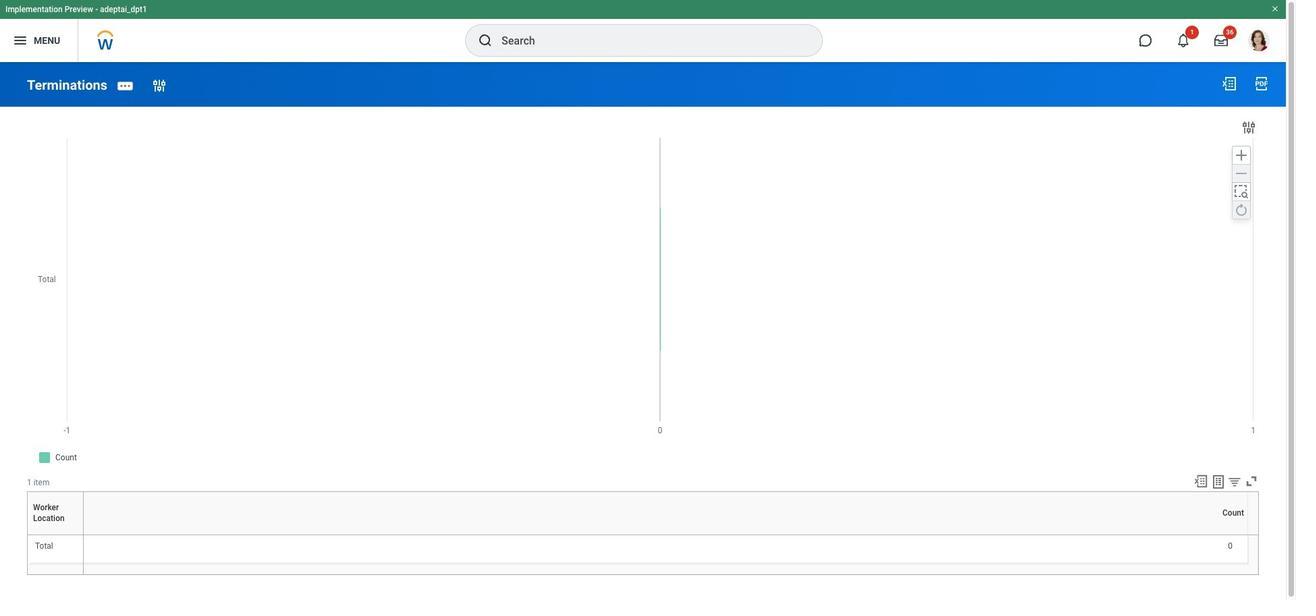 Task type: vqa. For each thing, say whether or not it's contained in the screenshot.
My Candidates in Process element View More ...
no



Task type: describe. For each thing, give the bounding box(es) containing it.
Search Workday  search field
[[502, 26, 795, 55]]

fullscreen image
[[1245, 474, 1259, 489]]

drag zoom image
[[1234, 183, 1250, 200]]

zoom out image
[[1234, 165, 1250, 181]]

total element
[[35, 539, 53, 551]]

export to worksheets image
[[1211, 474, 1227, 490]]

row element
[[29, 492, 86, 535]]

notifications large image
[[1177, 34, 1191, 47]]

inbox large image
[[1215, 34, 1228, 47]]

justify image
[[12, 32, 28, 49]]



Task type: locate. For each thing, give the bounding box(es) containing it.
zoom in image
[[1234, 147, 1250, 163]]

configure and view chart data image
[[1241, 119, 1257, 136]]

export to excel image
[[1194, 474, 1209, 489]]

change selection image
[[151, 78, 167, 94]]

column header
[[84, 535, 1248, 536]]

select to filter grid data image
[[1228, 475, 1243, 489]]

banner
[[0, 0, 1286, 62]]

view printable version (pdf) image
[[1254, 76, 1270, 92]]

close environment banner image
[[1272, 5, 1280, 13]]

export to excel image
[[1222, 76, 1238, 92]]

search image
[[477, 32, 494, 49]]

toolbar
[[1188, 474, 1259, 491]]

main content
[[0, 62, 1286, 587]]

profile logan mcneil image
[[1249, 30, 1270, 54]]

reset image
[[1234, 202, 1250, 218]]



